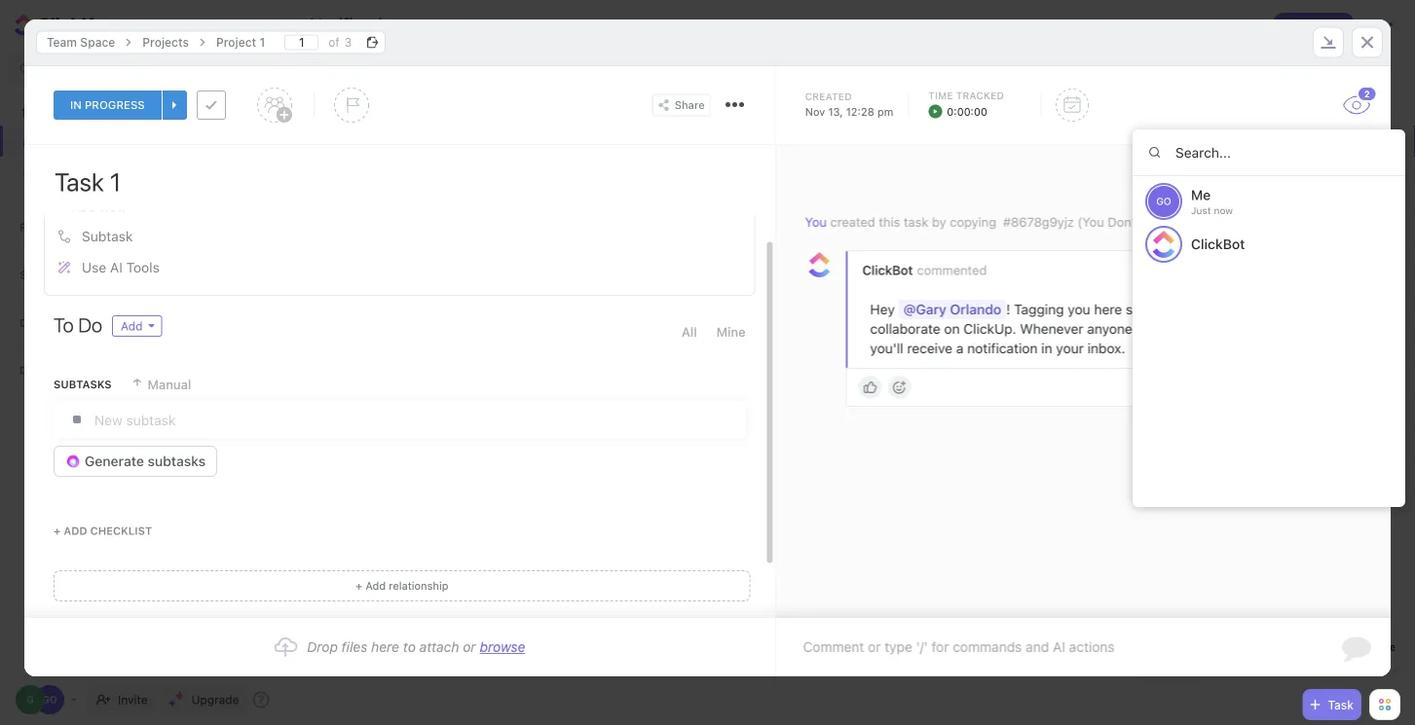 Task type: vqa. For each thing, say whether or not it's contained in the screenshot.
the bottommost !
yes



Task type: locate. For each thing, give the bounding box(es) containing it.
add
[[82, 140, 107, 156], [72, 202, 97, 214], [64, 525, 87, 538]]

all left the assigned
[[1135, 18, 1148, 31]]

write
[[82, 171, 115, 187]]

1 vertical spatial so
[[1126, 302, 1141, 318]]

work,
[[497, 228, 531, 244], [1276, 321, 1311, 337]]

1 vertical spatial your
[[1056, 341, 1084, 357]]

0 horizontal spatial notification
[[632, 228, 702, 244]]

add up more
[[82, 140, 107, 156]]

0 horizontal spatial receive
[[572, 228, 617, 244]]

collaborate down hey at the right
[[870, 321, 941, 337]]

add for add description
[[82, 140, 107, 156]]

1 horizontal spatial about
[[1237, 321, 1273, 337]]

1 vertical spatial ! tagging you here so you can see how easy it is to collaborate on clickup. whenever anyone @mentions you about work, you'll receive a notification in your inbox.
[[870, 302, 1328, 357]]

add description
[[82, 140, 181, 156]]

share
[[675, 99, 705, 112]]

team space
[[47, 36, 115, 49]]

time
[[928, 90, 953, 101]]

0 vertical spatial ai
[[149, 171, 161, 187]]

clickbot for clickbot
[[1191, 236, 1245, 252]]

back link
[[76, 264, 128, 284]]

0 vertical spatial @mentions
[[1282, 18, 1345, 31]]

2 vertical spatial add
[[64, 525, 87, 538]]

on down commented
[[944, 321, 960, 337]]

so
[[713, 209, 728, 225], [1126, 302, 1141, 318]]

you
[[655, 209, 677, 225], [731, 209, 754, 225], [1254, 209, 1277, 225], [1068, 302, 1091, 318], [1145, 302, 1167, 318], [1210, 321, 1233, 337]]

0 vertical spatial how
[[810, 209, 836, 225]]

notifications
[[310, 14, 411, 35], [49, 134, 126, 149]]

in
[[706, 228, 717, 244], [1041, 341, 1053, 357]]

0 vertical spatial your
[[721, 228, 749, 244]]

pm
[[877, 105, 893, 118]]

1 horizontal spatial inbox.
[[1088, 341, 1125, 357]]

1 vertical spatial see
[[1197, 302, 1220, 318]]

1 vertical spatial inbox.
[[1088, 341, 1125, 357]]

how
[[810, 209, 836, 225], [1223, 302, 1249, 318]]

tagging inside to do dialog
[[1014, 302, 1064, 318]]

how down 'access)'
[[1223, 302, 1249, 318]]

0 horizontal spatial ai
[[110, 259, 123, 276]]

1 vertical spatial clickup.
[[964, 321, 1016, 337]]

1 horizontal spatial your
[[1056, 341, 1084, 357]]

upgrade
[[191, 693, 239, 707]]

upgrade link
[[161, 687, 247, 714]]

0 horizontal spatial tagging
[[601, 209, 651, 225]]

+
[[54, 525, 61, 538]]

all
[[1135, 18, 1148, 31], [682, 325, 697, 339]]

notifications inside notifications link
[[49, 134, 126, 149]]

1 vertical spatial can
[[1171, 302, 1194, 318]]

clickup.
[[1008, 209, 1061, 225], [964, 321, 1016, 337]]

project 1 link
[[206, 31, 275, 54]]

1 vertical spatial ai
[[110, 259, 123, 276]]

0 horizontal spatial can
[[758, 209, 781, 225]]

0 vertical spatial easy
[[840, 209, 869, 225]]

1 vertical spatial a
[[956, 341, 964, 357]]

0 vertical spatial add
[[82, 140, 107, 156]]

1 horizontal spatial see
[[1197, 302, 1220, 318]]

1 vertical spatial easy
[[1253, 302, 1282, 318]]

so left you on the top right
[[713, 209, 728, 225]]

about
[[457, 228, 493, 244], [1237, 321, 1273, 337]]

collaborate up commented
[[914, 209, 985, 225]]

now
[[1214, 205, 1233, 216]]

can down 'access)'
[[1171, 302, 1194, 318]]

is
[[884, 209, 894, 225], [1297, 302, 1308, 318]]

add inside "add description" button
[[82, 140, 107, 156]]

0 horizontal spatial notifications
[[49, 134, 126, 149]]

0 vertical spatial you'll
[[535, 228, 568, 244]]

ai right "with"
[[149, 171, 161, 187]]

by
[[932, 215, 946, 229]]

notifications link
[[0, 126, 291, 157]]

new
[[439, 16, 467, 32]]

1 vertical spatial @mentions
[[1180, 209, 1251, 225]]

team space link
[[37, 31, 125, 54]]

me
[[1241, 18, 1258, 31]]

clickbot commented
[[863, 263, 987, 278]]

receive inside to do dialog
[[907, 341, 953, 357]]

0 vertical spatial is
[[884, 209, 894, 225]]

generate subtasks button
[[54, 446, 217, 477]]

1 vertical spatial clickbot
[[863, 263, 913, 278]]

0 horizontal spatial clickbot
[[863, 263, 913, 278]]

clickbot down 'access)'
[[1191, 236, 1245, 252]]

or
[[463, 639, 476, 655]]

on inside to do dialog
[[944, 321, 960, 337]]

you'll inside to do dialog
[[870, 341, 904, 357]]

do
[[78, 314, 102, 336]]

easy
[[840, 209, 869, 225], [1253, 302, 1282, 318]]

home
[[49, 103, 84, 117]]

1 vertical spatial you'll
[[870, 341, 904, 357]]

it
[[873, 209, 881, 225], [1286, 302, 1294, 318], [878, 359, 886, 375]]

see left "created" at the top of page
[[784, 209, 806, 225]]

clickup. down commented
[[964, 321, 1016, 337]]

add right +
[[64, 525, 87, 538]]

how left this
[[810, 209, 836, 225]]

to do dialog
[[24, 19, 1391, 677]]

drop
[[307, 639, 338, 655]]

0 horizontal spatial in
[[706, 228, 717, 244]]

0 vertical spatial work,
[[497, 228, 531, 244]]

docs
[[19, 364, 52, 377]]

clickbot
[[1191, 236, 1245, 252], [863, 263, 913, 278]]

your
[[721, 228, 749, 244], [1056, 341, 1084, 357]]

easy inside to do dialog
[[1253, 302, 1282, 318]]

1 vertical spatial here
[[1094, 302, 1122, 318]]

can
[[758, 209, 781, 225], [1171, 302, 1194, 318]]

0 vertical spatial see
[[784, 209, 806, 225]]

! tagging you here so you can see how easy it is to collaborate on clickup. whenever anyone @mentions you about work, you'll receive a notification in your inbox.
[[457, 209, 1281, 244], [870, 302, 1328, 357]]

all left mine link
[[682, 325, 697, 339]]

0 vertical spatial on
[[988, 209, 1004, 225]]

description
[[111, 140, 181, 156]]

1 horizontal spatial how
[[1223, 302, 1249, 318]]

use
[[82, 259, 106, 276]]

ai inside write with ai button
[[149, 171, 161, 187]]

0 horizontal spatial all
[[682, 325, 697, 339]]

1 horizontal spatial receive
[[907, 341, 953, 357]]

clickbot up hey at the right
[[863, 263, 913, 278]]

notifications up show more
[[49, 134, 126, 149]]

1 vertical spatial !
[[1006, 302, 1010, 318]]

projects
[[142, 36, 189, 49]]

1 vertical spatial add
[[72, 202, 97, 214]]

1 horizontal spatial on
[[988, 209, 1004, 225]]

0 horizontal spatial on
[[944, 321, 960, 337]]

task
[[904, 215, 929, 229]]

task
[[1328, 698, 1354, 712]]

you'll
[[535, 228, 568, 244], [870, 341, 904, 357]]

2 vertical spatial @mentions
[[1136, 321, 1207, 337]]

1 horizontal spatial in
[[1041, 341, 1053, 357]]

0 vertical spatial a
[[621, 228, 628, 244]]

0 vertical spatial clickbot
[[1191, 236, 1245, 252]]

Edit task name text field
[[55, 166, 746, 199]]

0 vertical spatial all
[[1135, 18, 1148, 31]]

add left new on the left of the page
[[72, 202, 97, 214]]

1 vertical spatial anyone
[[1087, 321, 1133, 337]]

1 vertical spatial on
[[944, 321, 960, 337]]

collaborate
[[914, 209, 985, 225], [870, 321, 941, 337]]

tagging
[[601, 209, 651, 225], [1014, 302, 1064, 318]]

1 horizontal spatial tagging
[[1014, 302, 1064, 318]]

sidebar navigation
[[0, 0, 291, 726]]

how inside to do dialog
[[1223, 302, 1249, 318]]

0 vertical spatial clickup.
[[1008, 209, 1061, 225]]

whenever inside to do dialog
[[1020, 321, 1084, 337]]

1 vertical spatial notification
[[967, 341, 1038, 357]]

here
[[681, 209, 709, 225], [1094, 302, 1122, 318], [371, 639, 399, 655]]

0 horizontal spatial about
[[457, 228, 493, 244]]

1 horizontal spatial !
[[1006, 302, 1010, 318]]

0 horizontal spatial is
[[884, 209, 894, 225]]

0 horizontal spatial inbox.
[[752, 228, 790, 244]]

in inside to do dialog
[[1041, 341, 1053, 357]]

use ai tools
[[82, 259, 160, 276]]

1 vertical spatial about
[[1237, 321, 1273, 337]]

add description button
[[51, 132, 749, 164]]

see down 'access)'
[[1197, 302, 1220, 318]]

0 vertical spatial inbox.
[[752, 228, 790, 244]]

0 horizontal spatial you'll
[[535, 228, 568, 244]]

1 horizontal spatial work,
[[1276, 321, 1311, 337]]

notifications up 3
[[310, 14, 411, 35]]

so down don't
[[1126, 302, 1141, 318]]

0 vertical spatial so
[[713, 209, 728, 225]]

files
[[342, 639, 367, 655]]

0 horizontal spatial your
[[721, 228, 749, 244]]

clickup. left (you
[[1008, 209, 1061, 225]]

share button
[[652, 94, 711, 116]]

0 horizontal spatial here
[[371, 639, 399, 655]]

on right by
[[988, 209, 1004, 225]]

hey
[[870, 302, 899, 318]]

commented
[[917, 263, 987, 278]]

1 horizontal spatial a
[[956, 341, 964, 357]]

ai right use
[[110, 259, 123, 276]]

anyone
[[1131, 209, 1177, 225], [1087, 321, 1133, 337]]

1 vertical spatial all
[[682, 325, 697, 339]]

1 vertical spatial how
[[1223, 302, 1249, 318]]

1 horizontal spatial ai
[[149, 171, 161, 187]]

0 vertical spatial in
[[706, 228, 717, 244]]

notification
[[632, 228, 702, 244], [967, 341, 1038, 357]]

1 vertical spatial receive
[[907, 341, 953, 357]]

1 horizontal spatial notifications
[[310, 14, 411, 35]]

1 vertical spatial work,
[[1276, 321, 1311, 337]]

0 horizontal spatial see
[[784, 209, 806, 225]]

clickbot inside to do dialog
[[863, 263, 913, 278]]

@mentions inside to do dialog
[[1136, 321, 1207, 337]]

work, inside to do dialog
[[1276, 321, 1311, 337]]

1 horizontal spatial you'll
[[870, 341, 904, 357]]

task locations element
[[24, 19, 1391, 66]]

is inside to do dialog
[[1297, 302, 1308, 318]]

0 vertical spatial ! tagging you here so you can see how easy it is to collaborate on clickup. whenever anyone @mentions you about work, you'll receive a notification in your inbox.
[[457, 209, 1281, 244]]

cleared
[[493, 16, 541, 32]]

1 vertical spatial in
[[1041, 341, 1053, 357]]

! inside to do dialog
[[1006, 302, 1010, 318]]

so inside to do dialog
[[1126, 302, 1141, 318]]

assigned
[[1173, 18, 1223, 31]]

to
[[54, 314, 74, 336]]

1 horizontal spatial easy
[[1253, 302, 1282, 318]]

1 vertical spatial whenever
[[1020, 321, 1084, 337]]

1 horizontal spatial notification
[[967, 341, 1038, 357]]

whenever
[[1064, 209, 1128, 225], [1020, 321, 1084, 337]]

receive
[[572, 228, 617, 244], [907, 341, 953, 357]]

1 vertical spatial tagging
[[1014, 302, 1064, 318]]

tracked
[[956, 90, 1004, 101]]

1 horizontal spatial so
[[1126, 302, 1141, 318]]

all inside "task body" element
[[682, 325, 697, 339]]

can left you on the top right
[[758, 209, 781, 225]]

clickup. inside to do dialog
[[964, 321, 1016, 337]]

!
[[593, 209, 597, 225], [1006, 302, 1010, 318]]

! tagging you here so you can see how easy it is to collaborate on clickup. whenever anyone @mentions you about work, you'll receive a notification in your inbox. inside to do dialog
[[870, 302, 1328, 357]]

1 horizontal spatial can
[[1171, 302, 1194, 318]]

0 vertical spatial anyone
[[1131, 209, 1177, 225]]

1 vertical spatial collaborate
[[870, 321, 941, 337]]

on
[[988, 209, 1004, 225], [944, 321, 960, 337]]

+ add checklist
[[54, 525, 152, 538]]



Task type: describe. For each thing, give the bounding box(es) containing it.
of
[[328, 36, 340, 49]]

2 vertical spatial it
[[878, 359, 886, 375]]

0 vertical spatial about
[[457, 228, 493, 244]]

see inside to do dialog
[[1197, 302, 1220, 318]]

anyone inside to do dialog
[[1087, 321, 1133, 337]]

mine
[[716, 325, 746, 339]]

2
[[1364, 89, 1370, 99]]

⌘k
[[249, 62, 267, 76]]

created
[[830, 215, 875, 229]]

ai inside use ai tools button
[[110, 259, 123, 276]]

space
[[80, 36, 115, 49]]

write with ai button
[[51, 164, 749, 195]]

projects link
[[133, 31, 199, 54]]

2 vertical spatial here
[[371, 639, 399, 655]]

generate
[[85, 453, 144, 469]]

seen
[[844, 359, 874, 375]]

created nov 13, 12:28 pm
[[805, 91, 893, 118]]

invite
[[118, 693, 148, 707]]

with
[[119, 171, 145, 187]]

back
[[96, 267, 124, 281]]

subtasks
[[148, 453, 206, 469]]

0 vertical spatial notification
[[632, 228, 702, 244]]

2 horizontal spatial here
[[1094, 302, 1122, 318]]

use ai tools button
[[51, 252, 749, 283]]

0 horizontal spatial so
[[713, 209, 728, 225]]

Search... text field
[[1133, 130, 1405, 176]]

add for add new
[[72, 202, 97, 214]]

to do
[[54, 314, 102, 336]]

1
[[259, 36, 265, 49]]

created
[[805, 91, 852, 102]]

attach
[[419, 639, 459, 655]]

team
[[47, 36, 77, 49]]

you created this task by copying #8678g9yjz (you don't have access)
[[805, 215, 1223, 229]]

favorites button
[[0, 204, 291, 250]]

go
[[1156, 196, 1171, 207]]

notification inside to do dialog
[[967, 341, 1038, 357]]

you've
[[798, 359, 840, 375]]

more
[[84, 165, 115, 180]]

all link
[[682, 316, 697, 349]]

Set task position in this List number field
[[285, 35, 319, 50]]

all.
[[889, 359, 907, 375]]

dashboards
[[19, 317, 100, 329]]

(you
[[1078, 215, 1104, 229]]

minimize task image
[[1321, 36, 1336, 49]]

it inside to do dialog
[[1286, 302, 1294, 318]]

drop files here to attach or browse
[[307, 639, 525, 655]]

about inside to do dialog
[[1237, 321, 1273, 337]]

subtasks
[[54, 378, 112, 391]]

pencil image
[[58, 173, 71, 186]]

0 vertical spatial whenever
[[1064, 209, 1128, 225]]

13,
[[828, 105, 843, 118]]

favorites
[[19, 221, 83, 234]]

of 3
[[328, 36, 352, 49]]

checklist
[[90, 525, 152, 538]]

2 button
[[1342, 86, 1378, 115]]

can inside to do dialog
[[1171, 302, 1194, 318]]

project
[[216, 36, 256, 49]]

your inside to do dialog
[[1056, 341, 1084, 357]]

nov
[[805, 105, 825, 118]]

subtask button
[[51, 221, 749, 252]]

add new
[[72, 202, 128, 214]]

subtask
[[82, 228, 133, 244]]

browse link
[[480, 639, 525, 655]]

copying
[[950, 215, 997, 229]]

0 vertical spatial receive
[[572, 228, 617, 244]]

write with ai
[[82, 171, 161, 187]]

tools
[[126, 259, 160, 276]]

generate subtasks
[[85, 453, 206, 469]]

search
[[38, 62, 76, 76]]

New subtask text field
[[94, 402, 745, 437]]

project 1
[[216, 36, 265, 49]]

inbox. inside to do dialog
[[1088, 341, 1125, 357]]

0 horizontal spatial work,
[[497, 228, 531, 244]]

0 vertical spatial tagging
[[601, 209, 651, 225]]

access)
[[1176, 215, 1223, 229]]

show more
[[49, 165, 115, 180]]

0 vertical spatial !
[[593, 209, 597, 225]]

task details element
[[24, 66, 1391, 145]]

time tracked
[[928, 90, 1004, 101]]

have
[[1143, 215, 1173, 229]]

1 horizontal spatial all
[[1135, 18, 1148, 31]]

home link
[[0, 94, 291, 126]]

0 vertical spatial notifications
[[310, 14, 411, 35]]

0 horizontal spatial how
[[810, 209, 836, 225]]

clickbot for clickbot commented
[[863, 263, 913, 278]]

task body element
[[24, 120, 775, 618]]

don't
[[1108, 215, 1140, 229]]

this
[[879, 215, 900, 229]]

me
[[1191, 187, 1211, 203]]

a inside to do dialog
[[956, 341, 964, 357]]

collaborate inside to do dialog
[[870, 321, 941, 337]]

browse
[[480, 639, 525, 655]]

assigned to me
[[1173, 18, 1258, 31]]

#8678g9yjz
[[1003, 215, 1074, 229]]

new
[[101, 202, 128, 214]]

0 vertical spatial collaborate
[[914, 209, 985, 225]]

me just now
[[1191, 187, 1233, 216]]

0 vertical spatial it
[[873, 209, 881, 225]]

0 vertical spatial can
[[758, 209, 781, 225]]

you
[[805, 215, 827, 229]]

mine link
[[716, 316, 746, 349]]

1 horizontal spatial here
[[681, 209, 709, 225]]

3
[[344, 36, 352, 49]]

12:28
[[846, 105, 874, 118]]



